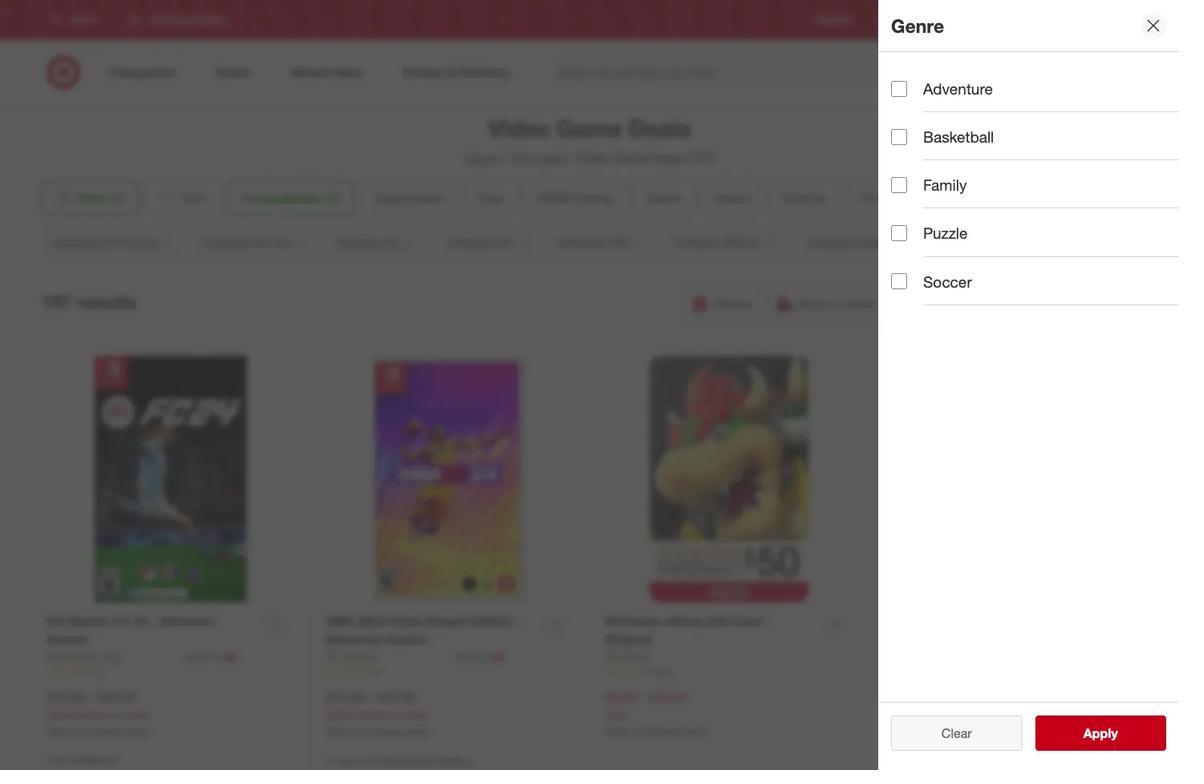 Task type: locate. For each thing, give the bounding box(es) containing it.
0 horizontal spatial sale
[[128, 708, 149, 722]]

(7) right filter on the top left of the page
[[111, 190, 126, 206]]

select down $24.99
[[326, 708, 358, 722]]

find stores
[[1093, 14, 1142, 26]]

items for $24.99
[[361, 708, 388, 722]]

nintendo down (digital)
[[605, 650, 651, 664]]

0 horizontal spatial at
[[212, 650, 222, 664]]

lite down compatibility
[[272, 236, 290, 249]]

online down $22.99
[[961, 728, 986, 740]]

$59.99 inside $19.99 - $59.99 select items on sale when purchased online
[[97, 690, 136, 706]]

new up 9 link
[[187, 650, 209, 664]]

rating
[[575, 190, 612, 206]]

store
[[846, 296, 875, 312]]

sale
[[128, 708, 149, 722], [407, 708, 428, 722]]

nintendo left the wii
[[336, 236, 382, 249]]

items down $24.99
[[361, 708, 388, 722]]

video up top
[[488, 114, 550, 143]]

nintendo inside nintendo 3ds button
[[558, 236, 604, 249]]

9
[[97, 666, 102, 678]]

nintendo for nintendo link at the right bottom of page
[[605, 650, 651, 664]]

0 horizontal spatial on
[[112, 708, 125, 722]]

lite down sort button
[[139, 236, 158, 249]]

apply button
[[1035, 716, 1166, 752]]

- inside $19.99 - $59.99 select items on sale when purchased online
[[89, 690, 94, 706]]

ea sports fc 24 - nintendo switch image
[[47, 356, 294, 604], [47, 356, 294, 604]]

nintendo for nintendo 3ds
[[558, 236, 604, 249]]

1 horizontal spatial new at ¬
[[455, 649, 504, 665]]

when up free
[[47, 727, 72, 739]]

0 horizontal spatial video
[[488, 114, 550, 143]]

select for $19.99 - $59.99
[[47, 708, 79, 722]]

ds for nintendo ds lite
[[253, 236, 268, 249]]

compatibility (7)
[[240, 190, 340, 206]]

3ds left xl
[[724, 236, 746, 249]]

sale down $17.99
[[884, 709, 906, 722]]

$9.00
[[605, 690, 637, 706]]

select inside $24.99 - $59.99 select items on sale when purchased online
[[326, 708, 358, 722]]

clear inside genre dialog
[[942, 726, 972, 742]]

on inside $24.99 - $59.99 select items on sale when purchased online
[[392, 708, 404, 722]]

0 horizontal spatial genre
[[646, 190, 681, 206]]

deals right top
[[534, 150, 566, 166]]

$17.99
[[884, 690, 923, 707]]

items down $19.99
[[82, 708, 109, 722]]

0 vertical spatial game
[[557, 114, 622, 143]]

nintendo wii
[[336, 236, 401, 249]]

3
[[376, 666, 381, 678]]

nintendo down type
[[447, 236, 493, 249]]

2 new at ¬ from the left
[[455, 649, 504, 665]]

2k games
[[326, 650, 379, 664]]

stores
[[1114, 14, 1142, 26]]

sold
[[783, 190, 809, 206]]

0 vertical spatial video
[[488, 114, 550, 143]]

clear
[[936, 236, 966, 252], [942, 726, 972, 742]]

on up the *
[[112, 708, 125, 722]]

clear left all
[[936, 236, 966, 252]]

game
[[557, 114, 622, 143], [613, 150, 648, 166]]

clear all
[[936, 236, 982, 252]]

nba 2k24 kobe bryant edition - nintendo switch link
[[326, 613, 536, 649]]

when down $17.99
[[884, 728, 910, 740]]

on inside $19.99 - $59.99 select items on sale when purchased online
[[112, 708, 125, 722]]

deals
[[629, 114, 691, 143], [534, 150, 566, 166], [651, 150, 684, 166]]

/ right top deals link
[[569, 150, 574, 166]]

1 horizontal spatial sale
[[884, 709, 906, 722]]

select for $24.99 - $59.99
[[326, 708, 358, 722]]

sale for $19.99 - $59.99
[[128, 708, 149, 722]]

nintendo up 2k games
[[326, 632, 382, 648]]

1 $59.99 from the left
[[97, 690, 136, 706]]

sale down $9.00
[[605, 708, 627, 722]]

nintendo for nintendo ds
[[447, 236, 493, 249]]

1 horizontal spatial on
[[392, 708, 404, 722]]

3ds inside button
[[607, 236, 629, 249]]

1 horizontal spatial genre
[[891, 14, 944, 37]]

nintendo inside nintendo switch lite button
[[53, 236, 99, 249]]

$59.99 down the 3
[[377, 690, 415, 706]]

when inside $9.00 - $45.00 sale when purchased online
[[605, 727, 630, 739]]

electronic arts link
[[47, 649, 183, 665]]

Puzzle checkbox
[[891, 225, 907, 241]]

when up in on the left of the page
[[326, 727, 351, 739]]

nba 2k24 kobe bryant edition - nintendo switch image
[[326, 356, 573, 604], [326, 356, 573, 604]]

ds down type "button"
[[496, 236, 512, 249]]

$19.99
[[47, 690, 85, 706]]

3ds for nintendo 3ds
[[607, 236, 629, 249]]

0 horizontal spatial $59.99
[[97, 690, 136, 706]]

1 horizontal spatial $59.99
[[377, 690, 415, 706]]

0 horizontal spatial sale
[[605, 708, 627, 722]]

9 link
[[47, 665, 294, 680]]

2 select from the left
[[326, 708, 358, 722]]

1 horizontal spatial ds
[[496, 236, 512, 249]]

at right stock
[[369, 755, 379, 769]]

nintendo ds
[[447, 236, 512, 249]]

online inside $9.00 - $45.00 sale when purchased online
[[681, 727, 707, 739]]

nintendo inside nintendo ds lite button
[[204, 236, 250, 249]]

1 horizontal spatial ¬
[[494, 649, 504, 665]]

1 lite from the left
[[139, 236, 158, 249]]

select down $19.99
[[47, 708, 79, 722]]

on up "in stock at  hollywood galaxy"
[[392, 708, 404, 722]]

0 horizontal spatial new at ¬
[[187, 649, 236, 665]]

1 horizontal spatial sale
[[407, 708, 428, 722]]

purchased inside $19.99 - $59.99 select items on sale when purchased online
[[75, 727, 120, 739]]

all
[[970, 236, 982, 252]]

Basketball checkbox
[[891, 129, 907, 145]]

clear button
[[891, 716, 1022, 752]]

$59.99 for $19.99 - $59.99
[[97, 690, 136, 706]]

- right the card
[[766, 614, 771, 630]]

$59.99 inside $24.99 - $59.99 select items on sale when purchased online
[[377, 690, 415, 706]]

items inside $19.99 - $59.99 select items on sale when purchased online
[[82, 708, 109, 722]]

1 / from the left
[[502, 150, 506, 166]]

0 horizontal spatial /
[[502, 150, 506, 166]]

- inside ea sports fc 24 - nintendo switch
[[151, 614, 156, 630]]

nintendo inside nba 2k24 kobe bryant edition - nintendo switch
[[326, 632, 382, 648]]

nintendo for nintendo ds lite
[[204, 236, 250, 249]]

1 new from the left
[[187, 650, 209, 664]]

2k
[[326, 650, 340, 664]]

- right $19.99
[[89, 690, 94, 706]]

nintendo 3ds
[[558, 236, 629, 249]]

switch inside nba 2k24 kobe bryant edition - nintendo switch
[[385, 632, 427, 648]]

0 vertical spatial genre
[[891, 14, 944, 37]]

2 items from the left
[[361, 708, 388, 722]]

2 3ds from the left
[[724, 236, 746, 249]]

bryant
[[427, 614, 467, 630]]

items inside $24.99 - $59.99 select items on sale when purchased online
[[361, 708, 388, 722]]

in
[[326, 755, 335, 769]]

sale down 9 link
[[128, 708, 149, 722]]

1 (7) from the left
[[111, 190, 126, 206]]

online inside $24.99 - $59.99 select items on sale when purchased online
[[402, 727, 428, 739]]

Soccer checkbox
[[891, 274, 907, 290]]

card
[[732, 614, 762, 630]]

eshop
[[664, 614, 703, 630]]

1 ds from the left
[[253, 236, 268, 249]]

wii
[[386, 236, 401, 249]]

1 on from the left
[[112, 708, 125, 722]]

(7) inside button
[[111, 190, 126, 206]]

2 $59.99 from the left
[[377, 690, 415, 706]]

genre button
[[632, 180, 695, 216]]

switch
[[102, 236, 136, 249], [858, 236, 892, 249], [47, 632, 88, 648], [385, 632, 427, 648]]

- right $24.99
[[368, 690, 373, 706]]

hollywood
[[382, 755, 435, 769]]

new at ¬ for ea sports fc 24 - nintendo switch
[[187, 649, 236, 665]]

online inside '$17.99 reg $22.99 sale when purchased online'
[[961, 728, 986, 740]]

nintendo up (digital)
[[605, 614, 661, 630]]

$59.99
[[97, 690, 136, 706], [377, 690, 415, 706]]

online down 9 link
[[123, 727, 149, 739]]

nintendo inside nintendo switch "button"
[[808, 236, 854, 249]]

0 horizontal spatial (7)
[[111, 190, 126, 206]]

0 horizontal spatial items
[[82, 708, 109, 722]]

(7) right compatibility
[[325, 190, 340, 206]]

ds down compatibility
[[253, 236, 268, 249]]

pickup
[[713, 296, 752, 312]]

nintendo down filter (7) button
[[53, 236, 99, 249]]

624 link
[[605, 665, 852, 680]]

sale for $17.99
[[884, 709, 906, 722]]

nintendo inside nintendo eshop gift card - (digital)
[[605, 614, 661, 630]]

nintendo for nintendo 3ds xl
[[675, 236, 721, 249]]

nintendo down by
[[808, 236, 854, 249]]

purchased down $45.00
[[633, 727, 679, 739]]

2 (7) from the left
[[325, 190, 340, 206]]

clear all button
[[936, 235, 982, 253]]

type button
[[463, 180, 518, 216]]

sale inside $19.99 - $59.99 select items on sale when purchased online
[[128, 708, 149, 722]]

target link
[[464, 150, 499, 166]]

genre left brand
[[646, 190, 681, 206]]

0 vertical spatial clear
[[936, 236, 966, 252]]

nintendo inside nintendo wii button
[[336, 236, 382, 249]]

2 sale from the left
[[407, 708, 428, 722]]

switch up electronic
[[47, 632, 88, 648]]

nintendo eshop gift card - (digital)
[[605, 614, 771, 648]]

1 vertical spatial genre
[[646, 190, 681, 206]]

video
[[488, 114, 550, 143], [577, 150, 610, 166]]

online up hollywood
[[402, 727, 428, 739]]

nintendo link
[[605, 649, 651, 665]]

$59.99 down 9
[[97, 690, 136, 706]]

2 ¬ from the left
[[494, 649, 504, 665]]

nintendo down sort
[[204, 236, 250, 249]]

/ left top
[[502, 150, 506, 166]]

1 vertical spatial video
[[577, 150, 610, 166]]

nintendo down brand
[[675, 236, 721, 249]]

sort
[[181, 190, 206, 206]]

(digital)
[[605, 632, 652, 648]]

1 horizontal spatial select
[[326, 708, 358, 722]]

- right edition
[[517, 614, 522, 630]]

filter (7)
[[76, 190, 126, 206]]

purchased down reg
[[912, 728, 958, 740]]

in stock at  hollywood galaxy
[[326, 755, 472, 769]]

2 new from the left
[[455, 650, 478, 664]]

video up rating
[[577, 150, 610, 166]]

0 horizontal spatial select
[[47, 708, 79, 722]]

on
[[112, 708, 125, 722], [392, 708, 404, 722]]

filter (7) button
[[41, 180, 138, 216]]

3ds down rating
[[607, 236, 629, 249]]

on for $24.99 - $59.99
[[392, 708, 404, 722]]

items
[[82, 708, 109, 722], [361, 708, 388, 722]]

at for nba 2k24 kobe bryant edition - nintendo switch
[[481, 650, 491, 664]]

esrb rating button
[[524, 180, 626, 216]]

- inside $9.00 - $45.00 sale when purchased online
[[640, 690, 645, 706]]

online
[[123, 727, 149, 739], [402, 727, 428, 739], [681, 727, 707, 739], [961, 728, 986, 740]]

type
[[477, 190, 504, 206]]

- right 24
[[151, 614, 156, 630]]

delivery
[[984, 296, 1031, 312]]

nintendo inside nintendo 3ds xl "button"
[[675, 236, 721, 249]]

clear down $22.99
[[942, 726, 972, 742]]

new for edition
[[455, 650, 478, 664]]

kobe
[[391, 614, 423, 630]]

1 items from the left
[[82, 708, 109, 722]]

1 horizontal spatial 3ds
[[724, 236, 746, 249]]

nintendo switch lite
[[53, 236, 158, 249]]

2 on from the left
[[392, 708, 404, 722]]

*
[[115, 754, 119, 767]]

switch down the price
[[858, 236, 892, 249]]

soccer
[[923, 272, 972, 291]]

new up 3 link
[[455, 650, 478, 664]]

on for $19.99 - $59.99
[[112, 708, 125, 722]]

1 horizontal spatial new
[[455, 650, 478, 664]]

2 lite from the left
[[272, 236, 290, 249]]

3ds inside "button"
[[724, 236, 746, 249]]

target
[[464, 150, 499, 166]]

sale for $24.99 - $59.99
[[407, 708, 428, 722]]

sort button
[[145, 180, 219, 216]]

1 horizontal spatial /
[[569, 150, 574, 166]]

sale inside $24.99 - $59.99 select items on sale when purchased online
[[407, 708, 428, 722]]

sale
[[605, 708, 627, 722], [884, 709, 906, 722]]

1 horizontal spatial lite
[[272, 236, 290, 249]]

0 horizontal spatial 3ds
[[607, 236, 629, 249]]

same day delivery
[[922, 296, 1031, 312]]

select inside $19.99 - $59.99 select items on sale when purchased online
[[47, 708, 79, 722]]

nintendo down esrb rating button
[[558, 236, 604, 249]]

0 horizontal spatial lite
[[139, 236, 158, 249]]

2k24
[[357, 614, 388, 630]]

at down edition
[[481, 650, 491, 664]]

3ds for nintendo 3ds xl
[[724, 236, 746, 249]]

sale inside '$17.99 reg $22.99 sale when purchased online'
[[884, 709, 906, 722]]

1 new at ¬ from the left
[[187, 649, 236, 665]]

clear for clear all
[[936, 236, 966, 252]]

switch down filter (7)
[[102, 236, 136, 249]]

sale up hollywood
[[407, 708, 428, 722]]

1 horizontal spatial items
[[361, 708, 388, 722]]

0 horizontal spatial new
[[187, 650, 209, 664]]

/
[[502, 150, 506, 166], [569, 150, 574, 166]]

0 horizontal spatial ¬
[[225, 649, 236, 665]]

lite
[[139, 236, 158, 249], [272, 236, 290, 249]]

1 ¬ from the left
[[225, 649, 236, 665]]

1 3ds from the left
[[607, 236, 629, 249]]

2 horizontal spatial at
[[481, 650, 491, 664]]

nintendo inside ea sports fc 24 - nintendo switch
[[159, 614, 215, 630]]

nintendo right 24
[[159, 614, 215, 630]]

sale inside $9.00 - $45.00 sale when purchased online
[[605, 708, 627, 722]]

when down $9.00
[[605, 727, 630, 739]]

nintendo inside nintendo ds button
[[447, 236, 493, 249]]

nintendo 3ds xl
[[675, 236, 762, 249]]

game up genre button
[[613, 150, 648, 166]]

online down $45.00
[[681, 727, 707, 739]]

switch down kobe
[[385, 632, 427, 648]]

1 vertical spatial clear
[[942, 726, 972, 742]]

genre up adventure checkbox
[[891, 14, 944, 37]]

2k games link
[[326, 649, 452, 665]]

2 ds from the left
[[496, 236, 512, 249]]

0 horizontal spatial ds
[[253, 236, 268, 249]]

1 horizontal spatial video
[[577, 150, 610, 166]]

weekly ad link
[[878, 13, 924, 27]]

game up top deals link
[[557, 114, 622, 143]]

find stores link
[[1093, 13, 1142, 27]]

1 horizontal spatial (7)
[[325, 190, 340, 206]]

purchased up "in stock at  hollywood galaxy"
[[354, 727, 400, 739]]

1 select from the left
[[47, 708, 79, 722]]

nintendo wii button
[[324, 225, 429, 261]]

at up 9 link
[[212, 650, 222, 664]]

nintendo
[[53, 236, 99, 249], [204, 236, 250, 249], [336, 236, 382, 249], [447, 236, 493, 249], [558, 236, 604, 249], [675, 236, 721, 249], [808, 236, 854, 249], [159, 614, 215, 630], [605, 614, 661, 630], [326, 632, 382, 648], [605, 650, 651, 664]]

purchased up shipping in the left of the page
[[75, 727, 120, 739]]

1 sale from the left
[[128, 708, 149, 722]]

- right $9.00
[[640, 690, 645, 706]]



Task type: vqa. For each thing, say whether or not it's contained in the screenshot.
left the Delivery
no



Task type: describe. For each thing, give the bounding box(es) containing it.
electronic
[[47, 650, 97, 664]]

deals left (197)
[[651, 150, 684, 166]]

$17.99 reg $22.99 sale when purchased online
[[884, 690, 986, 740]]

nintendo switch
[[808, 236, 892, 249]]

$9.00 - $45.00 sale when purchased online
[[605, 690, 707, 739]]

¬ for nba 2k24 kobe bryant edition - nintendo switch
[[494, 649, 504, 665]]

esrb
[[538, 190, 571, 206]]

ds for nintendo ds
[[496, 236, 512, 249]]

at for ea sports fc 24 - nintendo switch
[[212, 650, 222, 664]]

nintendo for nintendo wii
[[336, 236, 382, 249]]

arts
[[100, 650, 121, 664]]

$45.00
[[649, 690, 687, 706]]

- inside $24.99 - $59.99 select items on sale when purchased online
[[368, 690, 373, 706]]

197 results
[[41, 291, 136, 313]]

day
[[959, 296, 981, 312]]

top
[[510, 150, 530, 166]]

pickup button
[[684, 286, 763, 322]]

2 / from the left
[[569, 150, 574, 166]]

purchased inside $24.99 - $59.99 select items on sale when purchased online
[[354, 727, 400, 739]]

find
[[1093, 14, 1111, 26]]

(7) for filter (7)
[[111, 190, 126, 206]]

same day delivery button
[[892, 286, 1041, 322]]

nintendo eshop gift card - (digital) image
[[605, 356, 852, 604]]

galaxy
[[438, 755, 472, 769]]

adventure
[[923, 79, 993, 98]]

nintendo ds lite button
[[192, 225, 318, 261]]

department button
[[360, 180, 457, 216]]

new for -
[[187, 650, 209, 664]]

What can we help you find? suggestions appear below search field
[[549, 55, 948, 90]]

197
[[41, 291, 72, 313]]

genre inside dialog
[[891, 14, 944, 37]]

nintendo switch button
[[796, 225, 920, 261]]

sold by button
[[769, 180, 840, 216]]

nintendo 3ds xl button
[[663, 225, 790, 261]]

lite for nintendo switch lite
[[139, 236, 158, 249]]

online inside $19.99 - $59.99 select items on sale when purchased online
[[123, 727, 149, 739]]

shop in store button
[[769, 286, 886, 322]]

nintendo switch lite button
[[41, 225, 186, 261]]

results
[[77, 291, 136, 313]]

Adventure checkbox
[[891, 81, 907, 97]]

genre inside button
[[646, 190, 681, 206]]

shipping button
[[1047, 286, 1138, 322]]

$24.99 - $59.99 select items on sale when purchased online
[[326, 690, 428, 739]]

items for $19.99
[[82, 708, 109, 722]]

nintendo eshop gift card - (digital) link
[[605, 613, 815, 649]]

registry
[[817, 14, 852, 26]]

genre dialog
[[878, 0, 1179, 771]]

top deals link
[[510, 150, 566, 166]]

nba 2k24 kobe bryant edition - nintendo switch
[[326, 614, 522, 648]]

video game deals target / top deals / video game deals (197)
[[464, 114, 715, 166]]

1 vertical spatial game
[[613, 150, 648, 166]]

nintendo for nintendo switch lite
[[53, 236, 99, 249]]

ea sports fc 24 - nintendo switch link
[[47, 613, 256, 649]]

624
[[655, 666, 671, 678]]

weekly
[[878, 14, 909, 26]]

puzzle
[[923, 224, 968, 243]]

edition
[[471, 614, 513, 630]]

new at ¬ for nba 2k24 kobe bryant edition - nintendo switch
[[455, 649, 504, 665]]

ad
[[912, 14, 924, 26]]

free
[[47, 754, 69, 767]]

$19.99 - $59.99 select items on sale when purchased online
[[47, 690, 149, 739]]

price button
[[846, 180, 903, 216]]

(7) for compatibility (7)
[[325, 190, 340, 206]]

1 horizontal spatial at
[[369, 755, 379, 769]]

nintendo for nintendo switch
[[808, 236, 854, 249]]

deals up (197)
[[629, 114, 691, 143]]

switch inside "button"
[[858, 236, 892, 249]]

gift
[[707, 614, 729, 630]]

ea sports fc 24 - nintendo switch
[[47, 614, 215, 648]]

when inside '$17.99 reg $22.99 sale when purchased online'
[[884, 728, 910, 740]]

(197)
[[687, 150, 715, 166]]

- inside nintendo eshop gift card - (digital)
[[766, 614, 771, 630]]

purchased inside '$17.99 reg $22.99 sale when purchased online'
[[912, 728, 958, 740]]

sale for $9.00
[[605, 708, 627, 722]]

switch inside button
[[102, 236, 136, 249]]

shop
[[799, 296, 829, 312]]

purchased inside $9.00 - $45.00 sale when purchased online
[[633, 727, 679, 739]]

stock
[[338, 755, 366, 769]]

esrb rating
[[538, 190, 612, 206]]

apply
[[1084, 726, 1118, 742]]

when inside $19.99 - $59.99 select items on sale when purchased online
[[47, 727, 72, 739]]

Family checkbox
[[891, 177, 907, 193]]

xl
[[749, 236, 762, 249]]

clear for clear
[[942, 726, 972, 742]]

nintendo ds button
[[435, 225, 540, 261]]

fc
[[112, 614, 129, 630]]

$24.99
[[326, 690, 365, 706]]

when inside $24.99 - $59.99 select items on sale when purchased online
[[326, 727, 351, 739]]

shop in store
[[799, 296, 875, 312]]

$59.99 for $24.99 - $59.99
[[377, 690, 415, 706]]

brand button
[[701, 180, 763, 216]]

nintendo 3ds button
[[546, 225, 657, 261]]

same
[[922, 296, 955, 312]]

family
[[923, 176, 967, 194]]

shipping
[[72, 754, 115, 767]]

registry link
[[817, 13, 852, 27]]

reg
[[926, 692, 942, 706]]

lite for nintendo ds lite
[[272, 236, 290, 249]]

sports
[[68, 614, 109, 630]]

in
[[833, 296, 843, 312]]

¬ for ea sports fc 24 - nintendo switch
[[225, 649, 236, 665]]

nintendo for nintendo eshop gift card - (digital)
[[605, 614, 661, 630]]

basketball
[[923, 128, 994, 146]]

games
[[343, 650, 379, 664]]

switch inside ea sports fc 24 - nintendo switch
[[47, 632, 88, 648]]

- inside nba 2k24 kobe bryant edition - nintendo switch
[[517, 614, 522, 630]]



